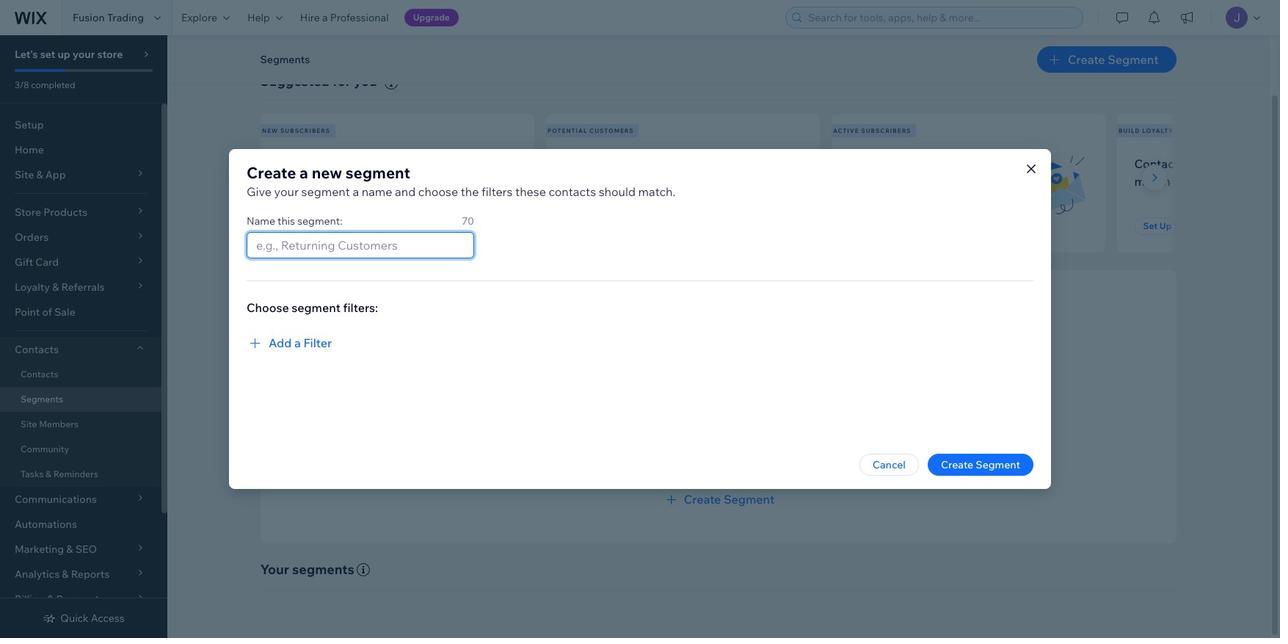 Task type: vqa. For each thing, say whether or not it's contained in the screenshot.
left THE HOME
no



Task type: describe. For each thing, give the bounding box(es) containing it.
quick access
[[60, 612, 125, 625]]

site members link
[[0, 412, 162, 437]]

suggested
[[260, 73, 330, 90]]

name this segment:
[[247, 214, 343, 228]]

3/8
[[15, 79, 29, 90]]

a left name
[[353, 184, 359, 199]]

mailing
[[384, 174, 424, 189]]

contacts inside new contacts who recently subscribed to your mailing list
[[305, 156, 353, 171]]

filters
[[482, 184, 513, 199]]

leads
[[809, 455, 834, 468]]

create segment button for segments
[[1037, 46, 1177, 73]]

for
[[333, 73, 351, 90]]

create segment button for cancel
[[928, 454, 1034, 476]]

name
[[247, 214, 275, 228]]

site
[[21, 418, 37, 430]]

1 horizontal spatial create segment
[[941, 458, 1021, 471]]

made
[[606, 174, 638, 189]]

email
[[664, 435, 689, 448]]

your inside sidebar element
[[73, 48, 95, 61]]

get
[[572, 455, 590, 468]]

campaigns
[[692, 435, 744, 448]]

a inside "button"
[[294, 336, 301, 350]]

subscribers for active subscribers
[[861, 127, 911, 134]]

trading
[[107, 11, 144, 24]]

your segments
[[260, 561, 355, 578]]

send personalized email campaigns to drive sales and build trust get to know your high-value customers, potential leads and more
[[572, 435, 882, 468]]

add
[[269, 336, 292, 350]]

contacts for the contacts dropdown button in the left bottom of the page
[[15, 343, 59, 356]]

add a filter
[[269, 336, 332, 350]]

site members
[[21, 418, 79, 430]]

2 horizontal spatial and
[[836, 455, 855, 468]]

trust
[[858, 435, 881, 448]]

should
[[599, 184, 636, 199]]

a inside contacts with a birthday th
[[1214, 156, 1221, 171]]

members
[[39, 418, 79, 430]]

tasks
[[21, 468, 44, 479]]

list
[[427, 174, 444, 189]]

let's set up your store
[[15, 48, 123, 61]]

birthday
[[1223, 156, 1270, 171]]

these
[[515, 184, 546, 199]]

contacts link
[[0, 362, 162, 387]]

the
[[461, 184, 479, 199]]

potential customers
[[548, 127, 634, 134]]

point of sale link
[[0, 300, 162, 325]]

up for 2nd set up segment button
[[1160, 220, 1172, 231]]

1 set up segment button from the left
[[278, 217, 364, 235]]

segments
[[292, 561, 355, 578]]

choose segment filters:
[[247, 300, 378, 315]]

access
[[91, 612, 125, 625]]

list containing new contacts who recently subscribed to your mailing list
[[257, 114, 1280, 253]]

value
[[681, 455, 706, 468]]

&
[[46, 468, 51, 479]]

you
[[354, 73, 377, 90]]

fusion
[[73, 11, 105, 24]]

subscribers for new subscribers
[[280, 127, 330, 134]]

2 horizontal spatial to
[[747, 435, 756, 448]]

your inside new contacts who recently subscribed to your mailing list
[[356, 174, 381, 189]]

build
[[1119, 127, 1141, 134]]

professional
[[330, 11, 389, 24]]

community
[[21, 443, 69, 454]]

choose
[[247, 300, 289, 315]]

with
[[1188, 156, 1211, 171]]

1 horizontal spatial to
[[592, 455, 602, 468]]

purchase
[[649, 174, 701, 189]]

up for second set up segment button from right
[[303, 220, 315, 231]]

let's
[[15, 48, 38, 61]]

subscribed
[[278, 174, 340, 189]]

choose
[[418, 184, 458, 199]]

filters:
[[343, 300, 378, 315]]

hire a professional link
[[291, 0, 398, 35]]

setup link
[[0, 112, 162, 137]]

hire
[[300, 11, 320, 24]]

your
[[260, 561, 289, 578]]

build loyalty
[[1119, 127, 1174, 134]]

segments for the segments button
[[260, 53, 310, 66]]

2 vertical spatial create segment button
[[662, 490, 775, 508]]

contacts with a birthday th
[[1135, 156, 1280, 189]]

new
[[312, 163, 342, 182]]

filter
[[304, 336, 332, 350]]

segments link
[[0, 387, 162, 412]]

customers for potential customers who haven't made a purchase yet
[[615, 156, 674, 171]]

point of sale
[[15, 305, 75, 319]]

Name this segment: field
[[252, 233, 469, 258]]

a inside potential customers who haven't made a purchase yet
[[640, 174, 647, 189]]

sale
[[54, 305, 75, 319]]

create inside create a new segment give your segment a name and choose the filters these contacts should match.
[[247, 163, 296, 182]]

setup
[[15, 118, 44, 131]]

set for 2nd set up segment button
[[1144, 220, 1158, 231]]

home
[[15, 143, 44, 156]]

home link
[[0, 137, 162, 162]]

know
[[605, 455, 630, 468]]

set
[[40, 48, 55, 61]]

your inside create a new segment give your segment a name and choose the filters these contacts should match.
[[274, 184, 299, 199]]

1 horizontal spatial and
[[812, 435, 830, 448]]

up
[[58, 48, 70, 61]]

sidebar element
[[0, 35, 167, 638]]

store
[[97, 48, 123, 61]]

send
[[572, 435, 598, 448]]



Task type: locate. For each thing, give the bounding box(es) containing it.
create segment
[[1068, 52, 1159, 67], [941, 458, 1021, 471], [684, 492, 775, 506]]

to right get
[[592, 455, 602, 468]]

to inside new contacts who recently subscribed to your mailing list
[[342, 174, 354, 189]]

contacts inside contacts with a birthday th
[[1135, 156, 1185, 171]]

a
[[322, 11, 328, 24], [1214, 156, 1221, 171], [300, 163, 308, 182], [640, 174, 647, 189], [353, 184, 359, 199], [294, 336, 301, 350]]

0 vertical spatial segments
[[260, 53, 310, 66]]

who up name
[[356, 156, 379, 171]]

quick
[[60, 612, 89, 625]]

0 vertical spatial customers
[[590, 127, 634, 134]]

segments up site members
[[21, 394, 63, 405]]

and up leads
[[812, 435, 830, 448]]

and
[[395, 184, 416, 199], [812, 435, 830, 448], [836, 455, 855, 468]]

contacts down point of sale
[[15, 343, 59, 356]]

loyalty
[[1143, 127, 1174, 134]]

segment down new
[[301, 184, 350, 199]]

recently
[[382, 156, 427, 171]]

potential
[[764, 455, 806, 468]]

new
[[262, 127, 278, 134], [278, 156, 303, 171]]

your right up
[[73, 48, 95, 61]]

help
[[247, 11, 270, 24]]

point
[[15, 305, 40, 319]]

2 vertical spatial contacts
[[21, 369, 58, 380]]

up down contacts with a birthday th
[[1160, 220, 1172, 231]]

segments button
[[253, 48, 317, 70]]

segment:
[[297, 214, 343, 228]]

match.
[[638, 184, 676, 199]]

1 horizontal spatial set
[[1144, 220, 1158, 231]]

1 horizontal spatial subscribers
[[861, 127, 911, 134]]

0 horizontal spatial segments
[[21, 394, 63, 405]]

build
[[832, 435, 856, 448]]

tasks & reminders link
[[0, 462, 162, 487]]

customers for potential customers
[[590, 127, 634, 134]]

1 who from the left
[[356, 156, 379, 171]]

and down 'recently'
[[395, 184, 416, 199]]

2 set from the left
[[1144, 220, 1158, 231]]

1 horizontal spatial set up segment button
[[1135, 217, 1221, 235]]

create a new segment give your segment a name and choose the filters these contacts should match.
[[247, 163, 676, 199]]

segments inside sidebar element
[[21, 394, 63, 405]]

3/8 completed
[[15, 79, 75, 90]]

contacts down loyalty
[[1135, 156, 1185, 171]]

segment
[[346, 163, 410, 182], [301, 184, 350, 199], [292, 300, 341, 315]]

0 horizontal spatial and
[[395, 184, 416, 199]]

potential for potential customers who haven't made a purchase yet
[[563, 156, 613, 171]]

contacts
[[1135, 156, 1185, 171], [15, 343, 59, 356], [21, 369, 58, 380]]

community link
[[0, 437, 162, 462]]

contacts inside dropdown button
[[15, 343, 59, 356]]

and inside create a new segment give your segment a name and choose the filters these contacts should match.
[[395, 184, 416, 199]]

1 up from the left
[[303, 220, 315, 231]]

2 vertical spatial to
[[592, 455, 602, 468]]

1 set from the left
[[287, 220, 301, 231]]

potential
[[548, 127, 588, 134], [563, 156, 613, 171]]

create segment for bottommost create segment button
[[684, 492, 775, 506]]

th
[[1273, 156, 1280, 171]]

completed
[[31, 79, 75, 90]]

a right made
[[640, 174, 647, 189]]

contacts for contacts link in the bottom left of the page
[[21, 369, 58, 380]]

suggested for you
[[260, 73, 377, 90]]

customers,
[[708, 455, 761, 468]]

cancel button
[[860, 454, 919, 476]]

who inside potential customers who haven't made a purchase yet
[[677, 156, 700, 171]]

potential inside potential customers who haven't made a purchase yet
[[563, 156, 613, 171]]

reminders
[[53, 468, 98, 479]]

1 horizontal spatial contacts
[[549, 184, 596, 199]]

your right give
[[274, 184, 299, 199]]

personalized
[[600, 435, 661, 448]]

2 set up segment from the left
[[1144, 220, 1212, 231]]

1 vertical spatial and
[[812, 435, 830, 448]]

who inside new contacts who recently subscribed to your mailing list
[[356, 156, 379, 171]]

2 horizontal spatial create segment
[[1068, 52, 1159, 67]]

segments up suggested
[[260, 53, 310, 66]]

1 vertical spatial new
[[278, 156, 303, 171]]

contacts up subscribed
[[305, 156, 353, 171]]

0 horizontal spatial create segment button
[[662, 490, 775, 508]]

segments
[[260, 53, 310, 66], [21, 394, 63, 405]]

0 vertical spatial to
[[342, 174, 354, 189]]

your inside the send personalized email campaigns to drive sales and build trust get to know your high-value customers, potential leads and more
[[633, 455, 654, 468]]

2 who from the left
[[677, 156, 700, 171]]

subscribers
[[280, 127, 330, 134], [861, 127, 911, 134]]

0 vertical spatial create segment button
[[1037, 46, 1177, 73]]

1 vertical spatial potential
[[563, 156, 613, 171]]

a right with
[[1214, 156, 1221, 171]]

1 vertical spatial segment
[[301, 184, 350, 199]]

2 subscribers from the left
[[861, 127, 911, 134]]

to left drive
[[747, 435, 756, 448]]

2 up from the left
[[1160, 220, 1172, 231]]

Search for tools, apps, help & more... field
[[804, 7, 1079, 28]]

automations link
[[0, 512, 162, 537]]

new for new contacts who recently subscribed to your mailing list
[[278, 156, 303, 171]]

new for new subscribers
[[262, 127, 278, 134]]

your
[[73, 48, 95, 61], [356, 174, 381, 189], [274, 184, 299, 199], [633, 455, 654, 468]]

fusion trading
[[73, 11, 144, 24]]

subscribers up new
[[280, 127, 330, 134]]

contacts
[[305, 156, 353, 171], [549, 184, 596, 199]]

set up segment for second set up segment button from right
[[287, 220, 356, 231]]

2 vertical spatial and
[[836, 455, 855, 468]]

2 horizontal spatial create segment button
[[1037, 46, 1177, 73]]

0 vertical spatial create segment
[[1068, 52, 1159, 67]]

name
[[362, 184, 392, 199]]

subscribers right active
[[861, 127, 911, 134]]

segment up filter
[[292, 300, 341, 315]]

set up segment
[[287, 220, 356, 231], [1144, 220, 1212, 231]]

1 vertical spatial segments
[[21, 394, 63, 405]]

new down suggested
[[262, 127, 278, 134]]

and down build
[[836, 455, 855, 468]]

0 vertical spatial and
[[395, 184, 416, 199]]

0 horizontal spatial create segment
[[684, 492, 775, 506]]

this
[[278, 214, 295, 228]]

contacts down the contacts dropdown button in the left bottom of the page
[[21, 369, 58, 380]]

tasks & reminders
[[21, 468, 98, 479]]

more
[[857, 455, 882, 468]]

0 horizontal spatial subscribers
[[280, 127, 330, 134]]

active
[[833, 127, 859, 134]]

1 horizontal spatial who
[[677, 156, 700, 171]]

new inside new contacts who recently subscribed to your mailing list
[[278, 156, 303, 171]]

your left mailing
[[356, 174, 381, 189]]

1 vertical spatial create segment
[[941, 458, 1021, 471]]

0 vertical spatial segment
[[346, 163, 410, 182]]

0 vertical spatial potential
[[548, 127, 588, 134]]

set up segment for 2nd set up segment button
[[1144, 220, 1212, 231]]

2 vertical spatial create segment
[[684, 492, 775, 506]]

new subscribers
[[262, 127, 330, 134]]

list
[[257, 114, 1280, 253]]

who up "purchase"
[[677, 156, 700, 171]]

0 vertical spatial contacts
[[1135, 156, 1185, 171]]

add a filter button
[[247, 334, 332, 352]]

set up segment down contacts with a birthday th
[[1144, 220, 1212, 231]]

0 horizontal spatial set up segment button
[[278, 217, 364, 235]]

1 horizontal spatial segments
[[260, 53, 310, 66]]

customers
[[590, 127, 634, 134], [615, 156, 674, 171]]

1 set up segment from the left
[[287, 220, 356, 231]]

contacts button
[[0, 337, 162, 362]]

1 vertical spatial create segment button
[[928, 454, 1034, 476]]

0 horizontal spatial to
[[342, 174, 354, 189]]

customers inside potential customers who haven't made a purchase yet
[[615, 156, 674, 171]]

quick access button
[[43, 612, 125, 625]]

set up segment up name this segment: 'field'
[[287, 220, 356, 231]]

to right new
[[342, 174, 354, 189]]

1 horizontal spatial set up segment
[[1144, 220, 1212, 231]]

segments inside button
[[260, 53, 310, 66]]

upgrade
[[413, 12, 450, 23]]

who for purchase
[[677, 156, 700, 171]]

automations
[[15, 518, 77, 531]]

1 subscribers from the left
[[280, 127, 330, 134]]

active subscribers
[[833, 127, 911, 134]]

0 vertical spatial contacts
[[305, 156, 353, 171]]

to
[[342, 174, 354, 189], [747, 435, 756, 448], [592, 455, 602, 468]]

up
[[303, 220, 315, 231], [1160, 220, 1172, 231]]

drive
[[759, 435, 783, 448]]

0 horizontal spatial up
[[303, 220, 315, 231]]

sales
[[785, 435, 809, 448]]

a left new
[[300, 163, 308, 182]]

a right add
[[294, 336, 301, 350]]

1 vertical spatial to
[[747, 435, 756, 448]]

0 vertical spatial new
[[262, 127, 278, 134]]

1 vertical spatial customers
[[615, 156, 674, 171]]

of
[[42, 305, 52, 319]]

set up segment button down subscribed
[[278, 217, 364, 235]]

0 horizontal spatial contacts
[[305, 156, 353, 171]]

1 horizontal spatial create segment button
[[928, 454, 1034, 476]]

1 vertical spatial contacts
[[15, 343, 59, 356]]

cancel
[[873, 458, 906, 471]]

1 horizontal spatial up
[[1160, 220, 1172, 231]]

who for your
[[356, 156, 379, 171]]

70
[[462, 214, 474, 228]]

0 horizontal spatial set
[[287, 220, 301, 231]]

a right hire
[[322, 11, 328, 24]]

potential for potential customers
[[548, 127, 588, 134]]

help button
[[239, 0, 291, 35]]

segment up name
[[346, 163, 410, 182]]

2 set up segment button from the left
[[1135, 217, 1221, 235]]

new up subscribed
[[278, 156, 303, 171]]

potential customers who haven't made a purchase yet
[[563, 156, 721, 189]]

contacts right these
[[549, 184, 596, 199]]

haven't
[[563, 174, 604, 189]]

give
[[247, 184, 272, 199]]

create segment for segments's create segment button
[[1068, 52, 1159, 67]]

1 vertical spatial contacts
[[549, 184, 596, 199]]

your down 'personalized'
[[633, 455, 654, 468]]

yet
[[703, 174, 721, 189]]

customers up made
[[615, 156, 674, 171]]

create
[[1068, 52, 1105, 67], [247, 163, 296, 182], [941, 458, 974, 471], [684, 492, 721, 506]]

0 horizontal spatial who
[[356, 156, 379, 171]]

contacts inside create a new segment give your segment a name and choose the filters these contacts should match.
[[549, 184, 596, 199]]

customers up potential customers who haven't made a purchase yet
[[590, 127, 634, 134]]

2 vertical spatial segment
[[292, 300, 341, 315]]

0 horizontal spatial set up segment
[[287, 220, 356, 231]]

create segment button
[[1037, 46, 1177, 73], [928, 454, 1034, 476], [662, 490, 775, 508]]

high-
[[656, 455, 681, 468]]

segments for segments link
[[21, 394, 63, 405]]

up right this
[[303, 220, 315, 231]]

upgrade button
[[404, 9, 459, 26]]

set for second set up segment button from right
[[287, 220, 301, 231]]

set up segment button down contacts with a birthday th
[[1135, 217, 1221, 235]]

segment
[[1108, 52, 1159, 67], [317, 220, 356, 231], [1174, 220, 1212, 231], [976, 458, 1021, 471], [724, 492, 775, 506]]

who
[[356, 156, 379, 171], [677, 156, 700, 171]]



